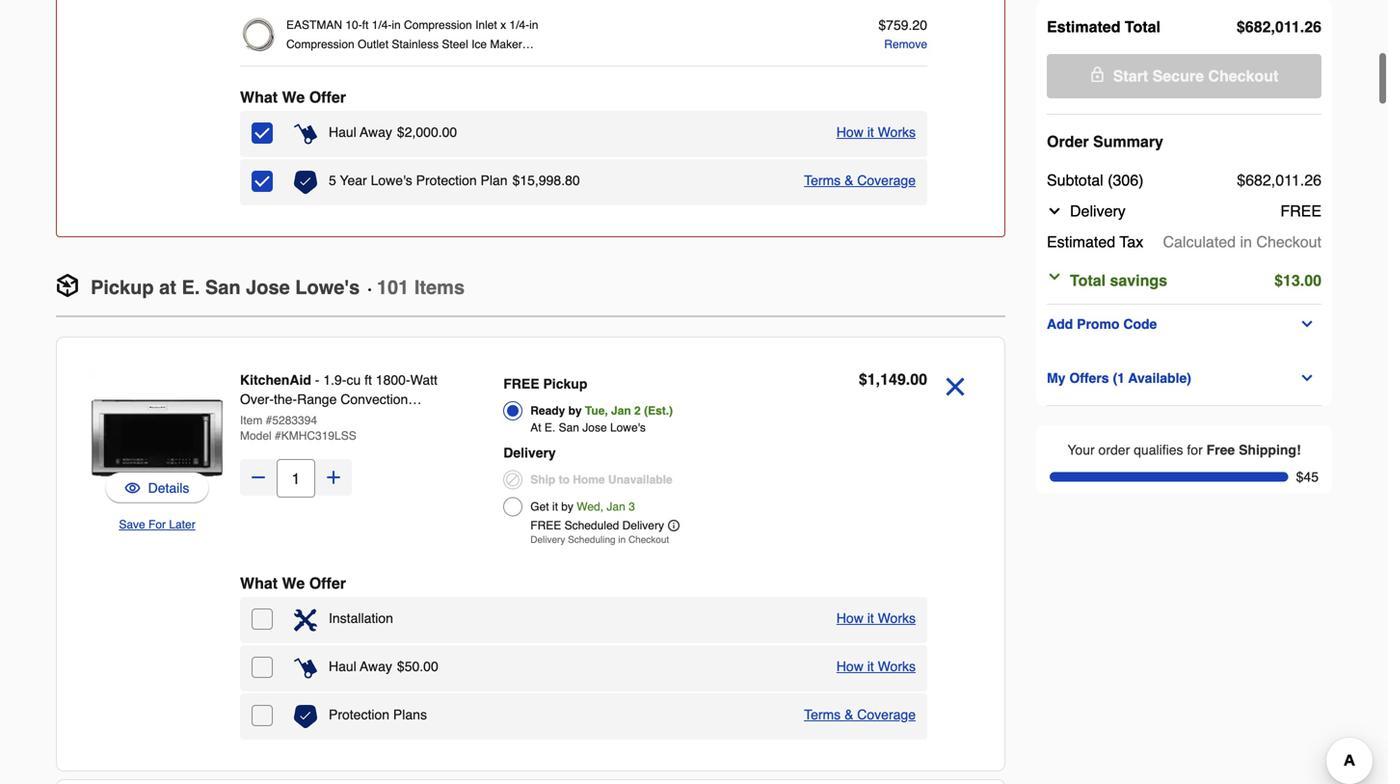 Task type: vqa. For each thing, say whether or not it's contained in the screenshot.
Q&A
no



Task type: locate. For each thing, give the bounding box(es) containing it.
1 vertical spatial works
[[878, 611, 916, 626]]

1 vertical spatial jose
[[583, 421, 607, 434]]

details
[[148, 480, 189, 496]]

0 vertical spatial what
[[240, 88, 278, 106]]

2 how it works from the top
[[837, 611, 916, 626]]

terms for 5 year lowe's protection plan
[[804, 173, 841, 188]]

$ up the plans
[[397, 659, 405, 674]]

away left 2,000
[[360, 124, 392, 140]]

2 we from the top
[[282, 574, 305, 592]]

26 for estimated total
[[1305, 18, 1322, 36]]

1 vertical spatial coverage
[[858, 707, 916, 722]]

1 vertical spatial how it works button
[[837, 609, 916, 628]]

2 away from the top
[[360, 659, 392, 674]]

1 how it works button from the top
[[837, 122, 916, 142]]

chevron down image inside my offers (1 available) link
[[1300, 370, 1316, 386]]

0 vertical spatial chevron down image
[[1047, 204, 1063, 219]]

subtotal (306)
[[1047, 171, 1144, 189]]

lowe's down 2
[[610, 421, 646, 434]]

how it works for coverage
[[837, 124, 916, 140]]

0 horizontal spatial protection
[[329, 707, 390, 722]]

1 horizontal spatial san
[[559, 421, 580, 434]]

0 vertical spatial protection plan filled image
[[294, 171, 317, 194]]

san right at
[[205, 276, 241, 298]]

2 how it works button from the top
[[837, 609, 916, 628]]

1 horizontal spatial jose
[[583, 421, 607, 434]]

2 vertical spatial lowe's
[[610, 421, 646, 434]]

1 offer from the top
[[309, 88, 346, 106]]

1 vertical spatial offer
[[309, 574, 346, 592]]

compression up the steel
[[404, 18, 472, 32]]

1 vertical spatial terms
[[804, 707, 841, 722]]

secure image
[[1091, 67, 1106, 82]]

0 vertical spatial what we offer
[[240, 88, 346, 106]]

26 for subtotal (306)
[[1305, 171, 1322, 189]]

quickview image
[[125, 478, 140, 498]]

&
[[845, 173, 854, 188], [845, 707, 854, 722]]

(306)
[[1108, 171, 1144, 189]]

682,011 up calculated in checkout
[[1246, 171, 1301, 189]]

1 vertical spatial e.
[[545, 421, 556, 434]]

chevron down image
[[1047, 204, 1063, 219], [1047, 269, 1063, 285], [1300, 370, 1316, 386]]

estimated left tax
[[1047, 233, 1116, 251]]

option group
[[504, 370, 771, 551]]

2,000
[[405, 124, 439, 140]]

what we offer for haul away
[[240, 88, 346, 106]]

1 26 from the top
[[1305, 18, 1322, 36]]

$ left remove item 'image'
[[859, 370, 868, 388]]

protection plan filled image for 5 year lowe's protection plan
[[294, 171, 317, 194]]

3 how it works from the top
[[837, 659, 916, 674]]

shipping!
[[1239, 442, 1302, 458]]

chevron down image for delivery
[[1047, 204, 1063, 219]]

free for free pickup
[[504, 376, 540, 392]]

lowe's
[[371, 173, 413, 188], [295, 276, 360, 298], [610, 421, 646, 434]]

26
[[1305, 18, 1322, 36], [1305, 171, 1322, 189]]

eastman 10-ft 1/4-in compression inlet x 1/4-in compression outlet stainless steel ice maker connector
[[286, 18, 539, 70]]

0 vertical spatial offer
[[309, 88, 346, 106]]

2 vertical spatial how
[[837, 659, 864, 674]]

0 horizontal spatial jose
[[246, 276, 290, 298]]

pickup left at
[[91, 276, 154, 298]]

subtotal
[[1047, 171, 1104, 189]]

1 vertical spatial how it works
[[837, 611, 916, 626]]

savings
[[1111, 271, 1168, 289]]

$ up the 5 year lowe's protection plan $ 15,998 . 80
[[397, 124, 405, 140]]

1 coverage from the top
[[858, 173, 916, 188]]

block image
[[504, 470, 523, 489]]

estimated up secure icon
[[1047, 18, 1121, 36]]

summary
[[1094, 133, 1164, 150]]

offer up the 'assembly' image
[[309, 574, 346, 592]]

0 horizontal spatial san
[[205, 276, 241, 298]]

$ 682,011 . 26 for total
[[1237, 18, 1322, 36]]

2 protection plan filled image from the top
[[294, 705, 317, 728]]

haul for haul away $ 50 .00
[[329, 659, 357, 674]]

Stepper number input field with increment and decrement buttons number field
[[277, 459, 315, 498]]

in
[[392, 18, 401, 32], [530, 18, 539, 32], [1241, 233, 1253, 251], [619, 534, 626, 545]]

checkout inside button
[[1209, 67, 1279, 85]]

pickup up ready
[[543, 376, 588, 392]]

2 coverage from the top
[[858, 707, 916, 722]]

-
[[315, 372, 320, 388]]

1 works from the top
[[878, 124, 916, 140]]

san
[[205, 276, 241, 298], [559, 421, 580, 434]]

jan left 2
[[612, 404, 631, 418]]

delivery down 3
[[623, 519, 664, 532]]

1 vertical spatial 682,011
[[1246, 171, 1301, 189]]

0 vertical spatial how
[[837, 124, 864, 140]]

$ 682,011 . 26 for (306)
[[1238, 171, 1322, 189]]

checkout
[[1209, 67, 1279, 85], [1257, 233, 1322, 251], [629, 534, 670, 545]]

682,011 up start secure checkout in the top right of the page
[[1246, 18, 1301, 36]]

$ right plan
[[513, 173, 520, 188]]

0 horizontal spatial 1/4-
[[372, 18, 392, 32]]

we down connector
[[282, 88, 305, 106]]

remove
[[885, 38, 928, 51]]

get it by wed, jan 3
[[531, 500, 635, 514]]

1 vertical spatial total
[[1071, 271, 1106, 289]]

1/4- right the "ft"
[[372, 18, 392, 32]]

2 horizontal spatial lowe's
[[610, 421, 646, 434]]

.00
[[439, 124, 457, 140], [1301, 271, 1322, 289], [906, 370, 928, 388], [420, 659, 439, 674]]

1 haul from the top
[[329, 124, 357, 140]]

0 vertical spatial estimated
[[1047, 18, 1121, 36]]

free up calculated in checkout
[[1281, 202, 1322, 220]]

2 vertical spatial works
[[878, 659, 916, 674]]

what we offer
[[240, 88, 346, 106], [240, 574, 346, 592]]

#kmhc319lss
[[275, 429, 357, 443]]

0 horizontal spatial compression
[[286, 38, 355, 51]]

5 year lowe's protection plan $ 15,998 . 80
[[329, 173, 580, 188]]

total
[[1125, 18, 1161, 36], [1071, 271, 1106, 289]]

1 vertical spatial $ 682,011 . 26
[[1238, 171, 1322, 189]]

it
[[868, 124, 874, 140], [553, 500, 558, 514], [868, 611, 874, 626], [868, 659, 874, 674]]

remove button
[[885, 35, 928, 54]]

2 terms & coverage from the top
[[804, 707, 916, 722]]

chevron down image down subtotal
[[1047, 204, 1063, 219]]

1 vertical spatial free
[[504, 376, 540, 392]]

10-
[[346, 18, 362, 32]]

how it works button for coverage
[[837, 122, 916, 142]]

jose down tue,
[[583, 421, 607, 434]]

1 vertical spatial we
[[282, 574, 305, 592]]

0 vertical spatial san
[[205, 276, 241, 298]]

qualifies
[[1134, 442, 1184, 458]]

2 estimated from the top
[[1047, 233, 1116, 251]]

1 vertical spatial what we offer
[[240, 574, 346, 592]]

1 vertical spatial terms & coverage
[[804, 707, 916, 722]]

your
[[1068, 442, 1095, 458]]

$759.20 remove
[[879, 17, 928, 51]]

eastman
[[286, 18, 342, 32]]

2 works from the top
[[878, 611, 916, 626]]

1 horizontal spatial 1/4-
[[510, 18, 530, 32]]

1 vertical spatial pickup
[[543, 376, 588, 392]]

we
[[282, 88, 305, 106], [282, 574, 305, 592]]

1 vertical spatial protection plan filled image
[[294, 705, 317, 728]]

101
[[377, 276, 409, 298]]

chevron down image
[[1300, 316, 1316, 332]]

0 vertical spatial haul
[[329, 124, 357, 140]]

2 what from the top
[[240, 574, 278, 592]]

offer down connector
[[309, 88, 346, 106]]

haul away filled image
[[294, 657, 317, 680]]

protection left plan
[[416, 173, 477, 188]]

1 vertical spatial terms & coverage button
[[804, 705, 916, 724]]

1 vertical spatial checkout
[[1257, 233, 1322, 251]]

pickup
[[91, 276, 154, 298], [543, 376, 588, 392]]

e. right at in the bottom of the page
[[545, 421, 556, 434]]

for
[[149, 518, 166, 531]]

offer for installation
[[309, 574, 346, 592]]

terms & coverage button
[[804, 171, 916, 190], [804, 705, 916, 724]]

0 vertical spatial terms
[[804, 173, 841, 188]]

checkout up 13
[[1257, 233, 1322, 251]]

0 vertical spatial e.
[[182, 276, 200, 298]]

2 what we offer from the top
[[240, 574, 346, 592]]

chevron down image up add
[[1047, 269, 1063, 285]]

available)
[[1129, 370, 1192, 386]]

0 vertical spatial 26
[[1305, 18, 1322, 36]]

1 terms & coverage from the top
[[804, 173, 916, 188]]

protection plan filled image for protection plans
[[294, 705, 317, 728]]

estimated tax
[[1047, 233, 1144, 251]]

& for protection plans
[[845, 707, 854, 722]]

haul away $ 2,000 .00
[[329, 124, 457, 140]]

san down ready
[[559, 421, 580, 434]]

what we offer up haul away filled icon
[[240, 88, 346, 106]]

1 & from the top
[[845, 173, 854, 188]]

2 offer from the top
[[309, 574, 346, 592]]

pickup image
[[56, 274, 79, 297]]

2 how from the top
[[837, 611, 864, 626]]

protection plan filled image
[[294, 171, 317, 194], [294, 705, 317, 728]]

order
[[1047, 133, 1089, 150]]

2 terms & coverage button from the top
[[804, 705, 916, 724]]

0 vertical spatial 682,011
[[1246, 18, 1301, 36]]

later
[[169, 518, 195, 531]]

jose
[[246, 276, 290, 298], [583, 421, 607, 434]]

protection plan filled image left 5
[[294, 171, 317, 194]]

0 vertical spatial how it works
[[837, 124, 916, 140]]

2 26 from the top
[[1305, 171, 1322, 189]]

0 vertical spatial we
[[282, 88, 305, 106]]

1.9-cu ft 1800-watt over-the-range convection microwave with sensor cooking (stainless steel with printshield finish) image
[[88, 368, 227, 507]]

2 haul from the top
[[329, 659, 357, 674]]

free for free
[[1281, 202, 1322, 220]]

free
[[1281, 202, 1322, 220], [504, 376, 540, 392], [531, 519, 562, 532]]

1 vertical spatial estimated
[[1047, 233, 1116, 251]]

x
[[501, 18, 506, 32]]

scheduling
[[568, 534, 616, 545]]

2 vertical spatial chevron down image
[[1300, 370, 1316, 386]]

what we offer up the 'assembly' image
[[240, 574, 346, 592]]

2 vertical spatial how it works button
[[837, 657, 916, 676]]

0 vertical spatial jose
[[246, 276, 290, 298]]

1 what we offer from the top
[[240, 88, 346, 106]]

terms & coverage
[[804, 173, 916, 188], [804, 707, 916, 722]]

1 how it works from the top
[[837, 124, 916, 140]]

1 horizontal spatial pickup
[[543, 376, 588, 392]]

1 protection plan filled image from the top
[[294, 171, 317, 194]]

1 horizontal spatial total
[[1125, 18, 1161, 36]]

2 & from the top
[[845, 707, 854, 722]]

connector
[[286, 57, 340, 70]]

what for installation
[[240, 574, 278, 592]]

0 vertical spatial &
[[845, 173, 854, 188]]

total down the estimated tax
[[1071, 271, 1106, 289]]

e. right at
[[182, 276, 200, 298]]

1 how from the top
[[837, 124, 864, 140]]

1 vertical spatial 26
[[1305, 171, 1322, 189]]

we up the 'assembly' image
[[282, 574, 305, 592]]

1 we from the top
[[282, 88, 305, 106]]

1 vertical spatial compression
[[286, 38, 355, 51]]

1 vertical spatial protection
[[329, 707, 390, 722]]

we for installation
[[282, 574, 305, 592]]

jose up kitchenaid
[[246, 276, 290, 298]]

assembly image
[[294, 609, 317, 632]]

0 vertical spatial coverage
[[858, 173, 916, 188]]

1 vertical spatial away
[[360, 659, 392, 674]]

protection left the plans
[[329, 707, 390, 722]]

works
[[878, 124, 916, 140], [878, 611, 916, 626], [878, 659, 916, 674]]

checkout down the info "image"
[[629, 534, 670, 545]]

#5283394
[[266, 414, 317, 427]]

free pickup
[[504, 376, 588, 392]]

by left wed,
[[562, 500, 574, 514]]

0 vertical spatial compression
[[404, 18, 472, 32]]

estimated for estimated total
[[1047, 18, 1121, 36]]

protection
[[416, 173, 477, 188], [329, 707, 390, 722]]

1 horizontal spatial protection
[[416, 173, 477, 188]]

1/4- right x
[[510, 18, 530, 32]]

3 works from the top
[[878, 659, 916, 674]]

it for haul away filled icon
[[868, 124, 874, 140]]

save
[[119, 518, 145, 531]]

$ 1,149 .00
[[859, 370, 928, 388]]

at
[[159, 276, 176, 298]]

how for terms
[[837, 124, 864, 140]]

1 vertical spatial &
[[845, 707, 854, 722]]

2 vertical spatial checkout
[[629, 534, 670, 545]]

away
[[360, 124, 392, 140], [360, 659, 392, 674]]

terms & coverage for 5 year lowe's protection plan
[[804, 173, 916, 188]]

1 estimated from the top
[[1047, 18, 1121, 36]]

2 terms from the top
[[804, 707, 841, 722]]

1/4-
[[372, 18, 392, 32], [510, 18, 530, 32]]

0 horizontal spatial pickup
[[91, 276, 154, 298]]

3 how it works button from the top
[[837, 657, 916, 676]]

away left the 50
[[360, 659, 392, 674]]

lowe's right "year"
[[371, 173, 413, 188]]

by up at e. san jose lowe's
[[569, 404, 582, 418]]

3 how from the top
[[837, 659, 864, 674]]

1 vertical spatial lowe's
[[295, 276, 360, 298]]

1 terms & coverage button from the top
[[804, 171, 916, 190]]

0 vertical spatial free
[[1281, 202, 1322, 220]]

0 vertical spatial protection
[[416, 173, 477, 188]]

.
[[1301, 18, 1305, 36], [1301, 171, 1305, 189], [562, 173, 565, 188]]

0 vertical spatial how it works button
[[837, 122, 916, 142]]

total up start
[[1125, 18, 1161, 36]]

coverage for protection plans
[[858, 707, 916, 722]]

calculated
[[1164, 233, 1236, 251]]

$ 682,011 . 26
[[1237, 18, 1322, 36], [1238, 171, 1322, 189]]

0 vertical spatial pickup
[[91, 276, 154, 298]]

away for 50
[[360, 659, 392, 674]]

682,011 for subtotal (306)
[[1246, 171, 1301, 189]]

2 vertical spatial free
[[531, 519, 562, 532]]

delivery down subtotal (306)
[[1071, 202, 1126, 220]]

bullet image
[[368, 288, 372, 292]]

jan left 3
[[607, 500, 626, 514]]

1 horizontal spatial compression
[[404, 18, 472, 32]]

checkout right 'secure'
[[1209, 67, 1279, 85]]

(est.)
[[644, 404, 673, 418]]

protection plan filled image down haul away filled image
[[294, 705, 317, 728]]

free up ready
[[504, 376, 540, 392]]

1 vertical spatial chevron down image
[[1047, 269, 1063, 285]]

0 vertical spatial $ 682,011 . 26
[[1237, 18, 1322, 36]]

0 horizontal spatial total
[[1071, 271, 1106, 289]]

0 vertical spatial away
[[360, 124, 392, 140]]

1 vertical spatial haul
[[329, 659, 357, 674]]

1 vertical spatial what
[[240, 574, 278, 592]]

free down get
[[531, 519, 562, 532]]

1 horizontal spatial e.
[[545, 421, 556, 434]]

year
[[340, 173, 367, 188]]

checkout for start secure checkout
[[1209, 67, 1279, 85]]

lowe's left bullet "icon"
[[295, 276, 360, 298]]

coverage
[[858, 173, 916, 188], [858, 707, 916, 722]]

haul right haul away filled image
[[329, 659, 357, 674]]

my
[[1047, 370, 1066, 386]]

0 vertical spatial checkout
[[1209, 67, 1279, 85]]

1 terms from the top
[[804, 173, 841, 188]]

tax
[[1120, 233, 1144, 251]]

1 away from the top
[[360, 124, 392, 140]]

start
[[1114, 67, 1149, 85]]

.00 left remove item 'image'
[[906, 370, 928, 388]]

1 what from the top
[[240, 88, 278, 106]]

how it works button for works
[[837, 609, 916, 628]]

1 1/4- from the left
[[372, 18, 392, 32]]

by
[[569, 404, 582, 418], [562, 500, 574, 514]]

haul right haul away filled icon
[[329, 124, 357, 140]]

1 horizontal spatial lowe's
[[371, 173, 413, 188]]

coverage for 5 year lowe's protection plan
[[858, 173, 916, 188]]

2 vertical spatial how it works
[[837, 659, 916, 674]]

compression down eastman
[[286, 38, 355, 51]]

0 vertical spatial lowe's
[[371, 173, 413, 188]]

delivery down get
[[531, 534, 566, 545]]

1 vertical spatial how
[[837, 611, 864, 626]]

0 vertical spatial works
[[878, 124, 916, 140]]

0 vertical spatial terms & coverage
[[804, 173, 916, 188]]

1 vertical spatial san
[[559, 421, 580, 434]]

chevron down image down chevron down image
[[1300, 370, 1316, 386]]

0 vertical spatial terms & coverage button
[[804, 171, 916, 190]]

$45
[[1297, 469, 1319, 485]]

calculated in checkout
[[1164, 233, 1322, 251]]

0 vertical spatial total
[[1125, 18, 1161, 36]]



Task type: describe. For each thing, give the bounding box(es) containing it.
estimated for estimated tax
[[1047, 233, 1116, 251]]

terms & coverage button for protection plans
[[804, 705, 916, 724]]

. for estimated total
[[1301, 18, 1305, 36]]

remove item image
[[939, 370, 972, 403]]

get
[[531, 500, 549, 514]]

scheduled
[[565, 519, 619, 532]]

& for 5 year lowe's protection plan
[[845, 173, 854, 188]]

.00 up the plans
[[420, 659, 439, 674]]

unavailable
[[608, 473, 673, 487]]

add promo code
[[1047, 316, 1158, 332]]

what for haul away
[[240, 88, 278, 106]]

0 vertical spatial jan
[[612, 404, 631, 418]]

item
[[240, 414, 263, 427]]

80
[[565, 173, 580, 188]]

tue,
[[585, 404, 608, 418]]

delivery scheduling in checkout
[[531, 534, 670, 545]]

delivery down at in the bottom of the page
[[504, 445, 556, 461]]

we for haul away
[[282, 88, 305, 106]]

secure
[[1153, 67, 1205, 85]]

plan
[[481, 173, 508, 188]]

installation
[[329, 611, 393, 626]]

kitchenaid
[[240, 372, 311, 388]]

(1
[[1113, 370, 1125, 386]]

682,011 for estimated total
[[1246, 18, 1301, 36]]

$759.20
[[879, 17, 928, 33]]

$ down calculated in checkout
[[1275, 271, 1284, 289]]

it for the 'assembly' image
[[868, 611, 874, 626]]

what we offer for installation
[[240, 574, 346, 592]]

free scheduled delivery
[[531, 519, 664, 532]]

ready
[[531, 404, 565, 418]]

5
[[329, 173, 336, 188]]

haul for haul away $ 2,000 .00
[[329, 124, 357, 140]]

works for terms & coverage
[[878, 124, 916, 140]]

to
[[559, 473, 570, 487]]

in right calculated
[[1241, 233, 1253, 251]]

e. inside option group
[[545, 421, 556, 434]]

maker
[[490, 38, 523, 51]]

free
[[1207, 442, 1236, 458]]

3
[[629, 500, 635, 514]]

$ up start secure checkout in the top right of the page
[[1237, 18, 1246, 36]]

10-ft 1/4-in compression inlet x 1/4-in compression outlet stainless steel ice maker connector image
[[240, 15, 279, 54]]

steel
[[442, 38, 468, 51]]

in up stainless
[[392, 18, 401, 32]]

1 vertical spatial jan
[[607, 500, 626, 514]]

my offers (1 available) link
[[1047, 366, 1322, 390]]

option group containing free pickup
[[504, 370, 771, 551]]

ship to home unavailable
[[531, 473, 673, 487]]

0 vertical spatial by
[[569, 404, 582, 418]]

it for haul away filled image
[[868, 659, 874, 674]]

save for later
[[119, 518, 195, 531]]

stainless
[[392, 38, 439, 51]]

0 horizontal spatial lowe's
[[295, 276, 360, 298]]

ship
[[531, 473, 556, 487]]

at
[[531, 421, 542, 434]]

your order qualifies for free shipping!
[[1068, 442, 1302, 458]]

in right x
[[530, 18, 539, 32]]

offers
[[1070, 370, 1110, 386]]

item #5283394 model #kmhc319lss
[[240, 414, 357, 443]]

info image
[[668, 520, 680, 531]]

start secure checkout
[[1114, 67, 1279, 85]]

terms & coverage for protection plans
[[804, 707, 916, 722]]

haul away $ 50 .00
[[329, 659, 439, 674]]

15,998
[[520, 173, 562, 188]]

ice
[[472, 38, 487, 51]]

promo
[[1077, 316, 1120, 332]]

2 1/4- from the left
[[510, 18, 530, 32]]

total savings
[[1071, 271, 1168, 289]]

0 horizontal spatial e.
[[182, 276, 200, 298]]

terms & coverage button for 5 year lowe's protection plan
[[804, 171, 916, 190]]

1 vertical spatial by
[[562, 500, 574, 514]]

101 items
[[377, 276, 465, 298]]

2
[[635, 404, 641, 418]]

50
[[405, 659, 420, 674]]

ready by tue, jan 2 (est.)
[[531, 404, 673, 418]]

free for free scheduled delivery
[[531, 519, 562, 532]]

kitchenaid -
[[240, 372, 323, 388]]

pickup at e. san jose lowe's
[[91, 276, 360, 298]]

outlet
[[358, 38, 389, 51]]

code
[[1124, 316, 1158, 332]]

order summary
[[1047, 133, 1164, 150]]

at e. san jose lowe's
[[531, 421, 646, 434]]

items
[[415, 276, 465, 298]]

offer for haul away
[[309, 88, 346, 106]]

. for subtotal (306)
[[1301, 171, 1305, 189]]

for
[[1188, 442, 1203, 458]]

checkout for calculated in checkout
[[1257, 233, 1322, 251]]

inlet
[[476, 18, 497, 32]]

.00 up chevron down image
[[1301, 271, 1322, 289]]

model
[[240, 429, 272, 443]]

plus image
[[324, 468, 343, 487]]

estimated total
[[1047, 18, 1161, 36]]

away for 2,000
[[360, 124, 392, 140]]

minus image
[[249, 468, 268, 487]]

ft
[[362, 18, 369, 32]]

haul away filled image
[[294, 122, 317, 146]]

chevron down image for total savings
[[1047, 269, 1063, 285]]

start secure checkout button
[[1047, 54, 1322, 98]]

how for how
[[837, 611, 864, 626]]

.00 up the 5 year lowe's protection plan $ 15,998 . 80
[[439, 124, 457, 140]]

how it works for works
[[837, 611, 916, 626]]

save for later button
[[119, 515, 195, 534]]

my offers (1 available)
[[1047, 370, 1192, 386]]

wed,
[[577, 500, 604, 514]]

order
[[1099, 442, 1131, 458]]

1,149
[[868, 370, 906, 388]]

$ up calculated in checkout
[[1238, 171, 1246, 189]]

in down the free scheduled delivery
[[619, 534, 626, 545]]

works for how it works
[[878, 611, 916, 626]]

terms for protection plans
[[804, 707, 841, 722]]

13
[[1284, 271, 1301, 289]]

add
[[1047, 316, 1074, 332]]

plans
[[393, 707, 427, 722]]

protection plans
[[329, 707, 427, 722]]



